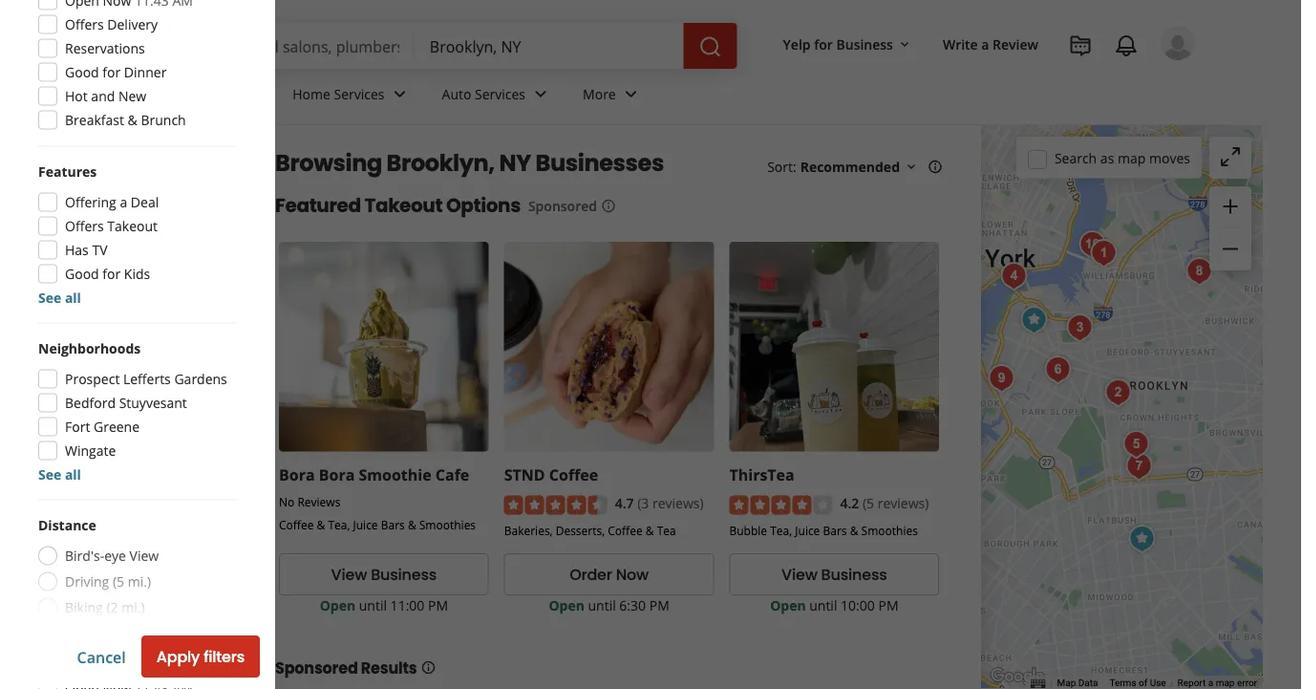 Task type: locate. For each thing, give the bounding box(es) containing it.
offering a deal for third see all button
[[65, 495, 159, 513]]

2 good from the top
[[65, 265, 99, 283]]

4.2 star rating image
[[730, 496, 833, 515]]

0 vertical spatial mi.)
[[128, 573, 151, 591]]

coffee down no
[[279, 517, 314, 533]]

has down distance
[[65, 543, 89, 561]]

open up "sponsored results"
[[320, 596, 356, 614]]

now inside group
[[103, 293, 131, 312]]

see for third see all button
[[38, 591, 61, 609]]

zoom in image
[[1219, 195, 1242, 218]]

sponsored
[[528, 196, 597, 215], [275, 657, 358, 679]]

breakfast & brunch down bedford stuyvesant
[[65, 413, 186, 431]]

zoom out image
[[1219, 237, 1242, 260]]

2 delivery from the top
[[107, 317, 158, 335]]

group
[[38, 162, 237, 308], [1210, 186, 1252, 270], [32, 262, 237, 437], [38, 339, 237, 485], [32, 464, 237, 609]]

bars down the 4.2
[[823, 522, 847, 538]]

open for bora bora smoothie cafe
[[320, 596, 356, 614]]

greene
[[94, 418, 140, 436]]

4
[[109, 650, 116, 668]]

services left 24 chevron down v2 icon
[[475, 85, 526, 103]]

see up distance
[[38, 466, 61, 484]]

2 brunch from the top
[[141, 413, 186, 431]]

peter luger image
[[1085, 234, 1123, 272]]

1 see from the top
[[38, 289, 61, 307]]

2 offers delivery from the top
[[65, 317, 158, 335]]

24 chevron down v2 image right 'more'
[[620, 83, 643, 106]]

services right 'home'
[[334, 85, 385, 103]]

3 good from the top
[[65, 365, 99, 383]]

bora
[[279, 464, 315, 485], [319, 464, 355, 485]]

tv up suggested
[[92, 241, 108, 259]]

view business up open until 10:00 pm at right
[[782, 564, 887, 585]]

1 24 chevron down v2 image from the left
[[388, 83, 411, 106]]

2 reservations from the top
[[65, 341, 145, 359]]

1 horizontal spatial 24 chevron down v2 image
[[620, 83, 643, 106]]

map for error
[[1216, 677, 1235, 689]]

2 hot from the top
[[65, 389, 88, 407]]

1 vertical spatial offers takeout
[[65, 519, 158, 537]]

1 see all from the top
[[38, 289, 81, 307]]

pm right 6:30
[[650, 596, 670, 614]]

$
[[63, 205, 70, 220]]

2 neighborhoods from the top
[[38, 641, 141, 659]]

view right eye
[[130, 547, 159, 565]]

hot and new down "prospect" at bottom left
[[65, 389, 146, 407]]

kids for third see all button from the bottom of the page
[[124, 265, 150, 283]]

offering for third see all button from the bottom of the page
[[65, 194, 116, 212]]

delivery
[[107, 16, 158, 34], [107, 317, 158, 335]]

1 services from the left
[[334, 85, 385, 103]]

1 vertical spatial features
[[38, 464, 97, 483]]

business for bora bora smoothie cafe
[[371, 564, 437, 585]]

& left tea
[[646, 522, 654, 538]]

bora up reviews
[[319, 464, 355, 485]]

offering up distance
[[65, 495, 116, 513]]

& down the 4.2
[[850, 522, 859, 538]]

of
[[1139, 677, 1148, 689]]

all up walking
[[65, 591, 81, 609]]

0 horizontal spatial until
[[359, 596, 387, 614]]

0 vertical spatial brunch
[[141, 111, 186, 129]]

kids down eye
[[124, 567, 150, 585]]

kids
[[124, 265, 150, 283], [124, 567, 150, 585]]

2 24 chevron down v2 image from the left
[[620, 83, 643, 106]]

bubble
[[730, 522, 767, 538]]

1 vertical spatial see all
[[38, 466, 81, 484]]

1 vertical spatial all
[[65, 466, 81, 484]]

tv up the driving (5 mi.)
[[92, 543, 108, 561]]

0 vertical spatial sponsored
[[528, 196, 597, 215]]

2 new from the top
[[118, 389, 146, 407]]

2 breakfast from the top
[[65, 413, 124, 431]]

see all button up walking
[[38, 591, 81, 609]]

breakfast inside group
[[65, 413, 124, 431]]

all down suggested
[[65, 289, 81, 307]]

see all down suggested
[[38, 289, 81, 307]]

see left 'biking'
[[38, 591, 61, 609]]

1 horizontal spatial tea,
[[770, 522, 792, 538]]

0 horizontal spatial bora
[[279, 464, 315, 485]]

business
[[837, 35, 893, 53], [371, 564, 437, 585], [821, 564, 887, 585]]

2 offering a deal from the top
[[65, 495, 159, 513]]

see for third see all button from the bottom of the page
[[38, 289, 61, 307]]

smoothie
[[359, 464, 432, 485]]

good for kids for third see all button
[[65, 567, 150, 585]]

see all up walking
[[38, 591, 81, 609]]

0 vertical spatial map
[[1118, 149, 1146, 167]]

now down suggested
[[103, 293, 131, 312]]

see all for third see all button from the bottom of the page
[[38, 289, 81, 307]]

starbucks image
[[1123, 520, 1162, 558]]

0 vertical spatial (5
[[863, 494, 874, 512]]

user actions element
[[768, 24, 1222, 141]]

0 vertical spatial kids
[[124, 265, 150, 283]]

a right the write
[[982, 35, 990, 53]]

see all button
[[38, 289, 81, 307], [38, 466, 81, 484], [38, 591, 81, 609]]

sponsored for sponsored
[[528, 196, 597, 215]]

2 view business from the left
[[782, 564, 887, 585]]

0 vertical spatial and
[[91, 87, 115, 106]]

breakfast up filters
[[65, 111, 124, 129]]

coffee down 4.7
[[608, 522, 643, 538]]

until left 6:30
[[588, 596, 616, 614]]

1 features from the top
[[38, 163, 97, 181]]

pm for thirstea
[[879, 596, 899, 614]]

0 vertical spatial all
[[65, 289, 81, 307]]

bars
[[381, 517, 405, 533], [823, 522, 847, 538]]

2 bora from the left
[[319, 464, 355, 485]]

offers
[[65, 16, 104, 34], [65, 217, 104, 236], [65, 317, 104, 335], [65, 519, 104, 537]]

2 features from the top
[[38, 464, 97, 483]]

smoothies down cafe at the left
[[419, 517, 476, 533]]

offering down filters
[[65, 194, 116, 212]]

(5 right the 4.2
[[863, 494, 874, 512]]

good for kids up "open now"
[[65, 265, 150, 283]]

24 chevron down v2 image inside "home services" link
[[388, 83, 411, 106]]

good for dinner
[[65, 64, 167, 82], [65, 365, 167, 383]]

juice down 4.2 star rating image
[[795, 522, 820, 538]]

and
[[91, 87, 115, 106], [91, 389, 115, 407]]

4 offers from the top
[[65, 519, 104, 537]]

no
[[279, 494, 295, 510]]

a up eye
[[120, 495, 127, 513]]

3 all from the top
[[65, 591, 81, 609]]

good for kids
[[65, 265, 150, 283], [65, 567, 150, 585]]

0 vertical spatial offers delivery
[[65, 16, 158, 34]]

0 horizontal spatial juice
[[353, 517, 378, 533]]

has for third see all button from the bottom of the page
[[65, 241, 89, 259]]

see all inside group
[[38, 466, 81, 484]]

1 vertical spatial 16 info v2 image
[[601, 198, 616, 213]]

0 horizontal spatial coffee
[[279, 517, 314, 533]]

3 until from the left
[[810, 596, 838, 614]]

thirstea
[[730, 464, 795, 485]]

1 offers takeout from the top
[[65, 217, 158, 236]]

2 offering from the top
[[65, 495, 116, 513]]

apply filters button
[[141, 635, 260, 678]]

0 vertical spatial hot and new
[[65, 87, 146, 106]]

0 horizontal spatial view business
[[331, 564, 437, 585]]

juice down bora bora smoothie cafe link
[[353, 517, 378, 533]]

2 horizontal spatial pm
[[879, 596, 899, 614]]

$$ button
[[90, 198, 137, 227]]

1 horizontal spatial view business
[[782, 564, 887, 585]]

brunch down stuyvesant
[[141, 413, 186, 431]]

coffee up the 4.7 star rating image
[[549, 464, 598, 485]]

&
[[128, 111, 137, 129], [128, 413, 137, 431], [317, 517, 325, 533], [408, 517, 416, 533], [646, 522, 654, 538], [850, 522, 859, 538]]

0 vertical spatial reservations
[[65, 40, 145, 58]]

1 kids from the top
[[124, 265, 150, 283]]

view inside option group
[[130, 547, 159, 565]]

1 view business link from the left
[[279, 553, 489, 595]]

good for kids down the bird's-eye view
[[65, 567, 150, 585]]

view business link up open until 10:00 pm at right
[[730, 553, 940, 595]]

option group
[[38, 516, 237, 672]]

2 offers takeout from the top
[[65, 519, 158, 537]]

kids up "open now"
[[124, 265, 150, 283]]

driving (5 mi.)
[[65, 573, 151, 591]]

breakfast
[[65, 111, 124, 129], [65, 413, 124, 431]]

0 horizontal spatial pm
[[428, 596, 448, 614]]

(3
[[638, 494, 649, 512]]

stnd coffee link
[[504, 464, 598, 485]]

1 horizontal spatial view business link
[[730, 553, 940, 595]]

hot up filters
[[65, 87, 88, 106]]

0 horizontal spatial smoothies
[[419, 517, 476, 533]]

0 vertical spatial tv
[[92, 241, 108, 259]]

1 vertical spatial mi.)
[[122, 599, 145, 617]]

sponsored left results
[[275, 657, 358, 679]]

gardens
[[174, 370, 227, 388]]

2 deal from the top
[[131, 495, 159, 513]]

stnd
[[504, 464, 545, 485]]

1 vertical spatial dinner
[[124, 365, 167, 383]]

bora bora smoothie cafe image
[[1015, 301, 1054, 339]]

2 services from the left
[[475, 85, 526, 103]]

1 reviews) from the left
[[653, 494, 704, 512]]

2 reviews) from the left
[[878, 494, 929, 512]]

2 kids from the top
[[124, 567, 150, 585]]

now inside order now link
[[616, 564, 649, 585]]

1 horizontal spatial sponsored
[[528, 196, 597, 215]]

and inside group
[[91, 389, 115, 407]]

0 horizontal spatial tea,
[[328, 517, 350, 533]]

1 brunch from the top
[[141, 111, 186, 129]]

0 vertical spatial good for kids
[[65, 265, 150, 283]]

1 vertical spatial brunch
[[141, 413, 186, 431]]

until left 11:00
[[359, 596, 387, 614]]

suggested
[[38, 263, 106, 281]]

until
[[359, 596, 387, 614], [588, 596, 616, 614], [810, 596, 838, 614]]

24 chevron down v2 image left auto
[[388, 83, 411, 106]]

0 vertical spatial features
[[38, 163, 97, 181]]

reviews)
[[653, 494, 704, 512], [878, 494, 929, 512]]

& down bedford stuyvesant
[[128, 413, 137, 431]]

see all button down suggested
[[38, 289, 81, 307]]

hot down "prospect" at bottom left
[[65, 389, 88, 407]]

2 see from the top
[[38, 466, 61, 484]]

2 view business link from the left
[[730, 553, 940, 595]]

2 hot and new from the top
[[65, 389, 146, 407]]

bora up no
[[279, 464, 315, 485]]

business left 16 chevron down v2 icon
[[837, 35, 893, 53]]

business up 10:00
[[821, 564, 887, 585]]

1 vertical spatial (5
[[113, 573, 124, 591]]

view up the open until 11:00 pm
[[331, 564, 367, 585]]

all
[[65, 289, 81, 307], [65, 466, 81, 484], [65, 591, 81, 609]]

1 vertical spatial deal
[[131, 495, 159, 513]]

0 vertical spatial offering
[[65, 194, 116, 212]]

reservations
[[65, 40, 145, 58], [65, 341, 145, 359]]

0 vertical spatial see all
[[38, 289, 81, 307]]

24 chevron down v2 image for home services
[[388, 83, 411, 106]]

1 horizontal spatial pm
[[650, 596, 670, 614]]

$$
[[107, 205, 120, 220]]

businesses
[[536, 147, 664, 179]]

1 vertical spatial sponsored
[[275, 657, 358, 679]]

filters
[[38, 157, 86, 177]]

3 pm from the left
[[879, 596, 899, 614]]

16 info v2 image for featured takeout options
[[601, 198, 616, 213]]

hot and new
[[65, 87, 146, 106], [65, 389, 146, 407]]

view business link up the open until 11:00 pm
[[279, 553, 489, 595]]

0 vertical spatial new
[[118, 87, 146, 106]]

0 horizontal spatial view business link
[[279, 553, 489, 595]]

(5 down eye
[[113, 573, 124, 591]]

group containing suggested
[[32, 262, 237, 437]]

1 bora from the left
[[279, 464, 315, 485]]

see down suggested
[[38, 289, 61, 307]]

business up 11:00
[[371, 564, 437, 585]]

mi.) right (2
[[122, 599, 145, 617]]

1 view business from the left
[[331, 564, 437, 585]]

has tv
[[65, 241, 108, 259], [65, 543, 108, 561]]

2 good for kids from the top
[[65, 567, 150, 585]]

0 vertical spatial now
[[103, 293, 131, 312]]

biking (2 mi.)
[[65, 599, 145, 617]]

1 all from the top
[[65, 289, 81, 307]]

smoothies down 4.2 (5 reviews) at bottom right
[[862, 522, 918, 538]]

prospect
[[65, 370, 120, 388]]

2 good for dinner from the top
[[65, 365, 167, 383]]

1 vertical spatial hot
[[65, 389, 88, 407]]

0 vertical spatial see
[[38, 289, 61, 307]]

1 horizontal spatial map
[[1216, 677, 1235, 689]]

open until 10:00 pm
[[770, 596, 899, 614]]

1 reservations from the top
[[65, 40, 145, 58]]

map right as
[[1118, 149, 1146, 167]]

1 vertical spatial breakfast & brunch
[[65, 413, 186, 431]]

pm right 11:00
[[428, 596, 448, 614]]

smoothies inside bora bora smoothie cafe no reviews coffee & tea, juice bars & smoothies
[[419, 517, 476, 533]]

until left 10:00
[[810, 596, 838, 614]]

see all down the wingate in the bottom of the page
[[38, 466, 81, 484]]

sort:
[[767, 157, 797, 175]]

barboncino pizza & bar image
[[1099, 374, 1138, 412]]

coffee
[[549, 464, 598, 485], [279, 517, 314, 533], [608, 522, 643, 538]]

(5 inside option group
[[113, 573, 124, 591]]

reviews) right the 4.2
[[878, 494, 929, 512]]

sponsored for sponsored results
[[275, 657, 358, 679]]

breakfast & brunch up filters
[[65, 111, 186, 129]]

has for third see all button
[[65, 543, 89, 561]]

business categories element
[[145, 69, 1195, 124]]

1 vertical spatial hot and new
[[65, 389, 146, 407]]

map
[[1118, 149, 1146, 167], [1216, 677, 1235, 689]]

0 vertical spatial 16 info v2 image
[[928, 159, 943, 174]]

16 info v2 image
[[928, 159, 943, 174], [601, 198, 616, 213], [421, 660, 436, 675]]

view business link for thirstea
[[730, 553, 940, 595]]

hot inside group
[[65, 389, 88, 407]]

1 vertical spatial kids
[[124, 567, 150, 585]]

takeout for third see all button
[[107, 519, 158, 537]]

open left 10:00
[[770, 596, 806, 614]]

0 vertical spatial deal
[[131, 194, 159, 212]]

0 horizontal spatial reviews)
[[653, 494, 704, 512]]

hot and new up filters
[[65, 87, 146, 106]]

2 horizontal spatial view
[[782, 564, 818, 585]]

kids for third see all button
[[124, 567, 150, 585]]

has tv up driving at bottom
[[65, 543, 108, 561]]

1 horizontal spatial reviews)
[[878, 494, 929, 512]]

0 vertical spatial has
[[65, 241, 89, 259]]

has tv up suggested
[[65, 241, 108, 259]]

0 horizontal spatial 24 chevron down v2 image
[[388, 83, 411, 106]]

biking
[[65, 599, 103, 617]]

2 until from the left
[[588, 596, 616, 614]]

now up 6:30
[[616, 564, 649, 585]]

1 offering a deal from the top
[[65, 194, 159, 212]]

1 vertical spatial has
[[65, 543, 89, 561]]

open down order
[[549, 596, 585, 614]]

2 breakfast & brunch from the top
[[65, 413, 186, 431]]

view up open until 10:00 pm at right
[[782, 564, 818, 585]]

mi.) inside walking (1 mi.) within 4 blocks
[[135, 625, 160, 643]]

for inside button
[[814, 35, 833, 53]]

1 offers delivery from the top
[[65, 16, 158, 34]]

1 good from the top
[[65, 64, 99, 82]]

16 chevron down v2 image
[[897, 37, 913, 52]]

0 vertical spatial breakfast
[[65, 111, 124, 129]]

0 vertical spatial good for dinner
[[65, 64, 167, 82]]

map left error
[[1216, 677, 1235, 689]]

bars down smoothie
[[381, 517, 405, 533]]

1 horizontal spatial services
[[475, 85, 526, 103]]

None search field
[[145, 23, 741, 69]]

3 see from the top
[[38, 591, 61, 609]]

2 all from the top
[[65, 466, 81, 484]]

1 horizontal spatial bora
[[319, 464, 355, 485]]

brunch up $$$
[[141, 111, 186, 129]]

1 vertical spatial see
[[38, 466, 61, 484]]

view for bora bora smoothie cafe
[[331, 564, 367, 585]]

tv
[[92, 241, 108, 259], [92, 543, 108, 561]]

report a map error
[[1178, 677, 1258, 689]]

0 vertical spatial has tv
[[65, 241, 108, 259]]

1 has from the top
[[65, 241, 89, 259]]

1 vertical spatial offering a deal
[[65, 495, 159, 513]]

use
[[1150, 677, 1166, 689]]

0 horizontal spatial now
[[103, 293, 131, 312]]

(5
[[863, 494, 874, 512], [113, 573, 124, 591]]

more
[[583, 85, 616, 103]]

0 vertical spatial breakfast & brunch
[[65, 111, 186, 129]]

stnd coffee image
[[1105, 142, 1143, 181]]

tea,
[[328, 517, 350, 533], [770, 522, 792, 538]]

offers takeout for third see all button from the bottom of the page
[[65, 217, 158, 236]]

takeout down brooklyn,
[[365, 192, 443, 219]]

distance
[[38, 517, 96, 535]]

pm
[[428, 596, 448, 614], [650, 596, 670, 614], [879, 596, 899, 614]]

1 vertical spatial offers delivery
[[65, 317, 158, 335]]

0 vertical spatial offers takeout
[[65, 217, 158, 236]]

2 see all from the top
[[38, 466, 81, 484]]

1 deal from the top
[[131, 194, 159, 212]]

2 dinner from the top
[[124, 365, 167, 383]]

deal right $$ at the top of page
[[131, 194, 159, 212]]

has up suggested
[[65, 241, 89, 259]]

breakfast down bedford
[[65, 413, 124, 431]]

view business
[[331, 564, 437, 585], [782, 564, 887, 585]]

thirstea link
[[730, 464, 795, 485]]

mi.) right (1
[[135, 625, 160, 643]]

deal up the bird's-eye view
[[131, 495, 159, 513]]

offering a deal
[[65, 194, 159, 212], [65, 495, 159, 513]]

1 until from the left
[[359, 596, 387, 614]]

features down the wingate in the bottom of the page
[[38, 464, 97, 483]]

features up $
[[38, 163, 97, 181]]

mi.) for driving (5 mi.)
[[128, 573, 151, 591]]

mi.) down the bird's-eye view
[[128, 573, 151, 591]]

breakfast & brunch inside group
[[65, 413, 186, 431]]

reviews) up tea
[[653, 494, 704, 512]]

2 horizontal spatial 16 info v2 image
[[928, 159, 943, 174]]

2 and from the top
[[91, 389, 115, 407]]

cafe
[[436, 464, 469, 485]]

all inside group
[[65, 466, 81, 484]]

0 horizontal spatial map
[[1118, 149, 1146, 167]]

terms of use
[[1110, 677, 1166, 689]]

tea, down 4.2 star rating image
[[770, 522, 792, 538]]

1 vertical spatial new
[[118, 389, 146, 407]]

1 vertical spatial breakfast
[[65, 413, 124, 431]]

hot and new inside group
[[65, 389, 146, 407]]

1 vertical spatial see all button
[[38, 466, 81, 484]]

1 good for kids from the top
[[65, 265, 150, 283]]

offering
[[65, 194, 116, 212], [65, 495, 116, 513]]

coffee inside bora bora smoothie cafe no reviews coffee & tea, juice bars & smoothies
[[279, 517, 314, 533]]

1 vertical spatial map
[[1216, 677, 1235, 689]]

offering a deal for third see all button from the bottom of the page
[[65, 194, 159, 212]]

& down reviews
[[317, 517, 325, 533]]

2 vertical spatial mi.)
[[135, 625, 160, 643]]

zanmi image
[[1118, 425, 1156, 463]]

takeout up eye
[[107, 519, 158, 537]]

deal
[[131, 194, 159, 212], [131, 495, 159, 513]]

new
[[118, 87, 146, 106], [118, 389, 146, 407]]

report a map error link
[[1178, 677, 1258, 689]]

until for bora bora smoothie cafe
[[359, 596, 387, 614]]

view business up the open until 11:00 pm
[[331, 564, 437, 585]]

3 see all from the top
[[38, 591, 81, 609]]

1 has tv from the top
[[65, 241, 108, 259]]

0 vertical spatial dinner
[[124, 64, 167, 82]]

11:00
[[390, 596, 425, 614]]

24 chevron down v2 image inside more link
[[620, 83, 643, 106]]

(5 for mi.)
[[113, 573, 124, 591]]

1 horizontal spatial 16 info v2 image
[[601, 198, 616, 213]]

all down the wingate in the bottom of the page
[[65, 466, 81, 484]]

1 vertical spatial now
[[616, 564, 649, 585]]

1 vertical spatial tv
[[92, 543, 108, 561]]

0 vertical spatial hot
[[65, 87, 88, 106]]

brunch
[[141, 111, 186, 129], [141, 413, 186, 431]]

1 dinner from the top
[[124, 64, 167, 82]]

1 horizontal spatial bars
[[823, 522, 847, 538]]

0 vertical spatial see all button
[[38, 289, 81, 307]]

1 vertical spatial reservations
[[65, 341, 145, 359]]

1 offering from the top
[[65, 194, 116, 212]]

open
[[65, 293, 99, 312], [320, 596, 356, 614], [549, 596, 585, 614], [770, 596, 806, 614]]

0 horizontal spatial bars
[[381, 517, 405, 533]]

0 horizontal spatial services
[[334, 85, 385, 103]]

walking
[[65, 625, 116, 643]]

fort
[[65, 418, 90, 436]]

1 vertical spatial good for kids
[[65, 567, 150, 585]]

0 vertical spatial delivery
[[107, 16, 158, 34]]

takeout right $
[[107, 217, 158, 236]]

2 pm from the left
[[650, 596, 670, 614]]

map
[[1057, 677, 1076, 689]]

2 vertical spatial 16 info v2 image
[[421, 660, 436, 675]]

features for third see all button from the bottom of the page
[[38, 163, 97, 181]]

24 chevron down v2 image
[[388, 83, 411, 106], [620, 83, 643, 106]]

mi.) for biking (2 mi.)
[[122, 599, 145, 617]]

tea, down reviews
[[328, 517, 350, 533]]

2 vertical spatial see all button
[[38, 591, 81, 609]]

1 vertical spatial delivery
[[107, 317, 158, 335]]

2 offers from the top
[[65, 217, 104, 236]]

0 vertical spatial offering a deal
[[65, 194, 159, 212]]

see
[[38, 289, 61, 307], [38, 466, 61, 484], [38, 591, 61, 609]]

(1
[[120, 625, 132, 643]]

pm right 10:00
[[879, 596, 899, 614]]

2 horizontal spatial until
[[810, 596, 838, 614]]

1 horizontal spatial view
[[331, 564, 367, 585]]

1 good for dinner from the top
[[65, 64, 167, 82]]

services for home services
[[334, 85, 385, 103]]

tea
[[657, 522, 676, 538]]

breakfast & brunch
[[65, 111, 186, 129], [65, 413, 186, 431]]

4.7 star rating image
[[504, 496, 608, 515]]

sponsored down 'businesses'
[[528, 196, 597, 215]]

2 has from the top
[[65, 543, 89, 561]]

wingate
[[65, 442, 116, 460]]

1 horizontal spatial until
[[588, 596, 616, 614]]

review
[[993, 35, 1039, 53]]

2 vertical spatial see all
[[38, 591, 81, 609]]

see all button down the wingate in the bottom of the page
[[38, 466, 81, 484]]

2 see all button from the top
[[38, 466, 81, 484]]



Task type: vqa. For each thing, say whether or not it's contained in the screenshot.
Juice
yes



Task type: describe. For each thing, give the bounding box(es) containing it.
3 see all button from the top
[[38, 591, 81, 609]]

aska image
[[1074, 226, 1112, 264]]

apply filters
[[157, 646, 245, 668]]

business for thirstea
[[821, 564, 887, 585]]

open now
[[65, 293, 131, 312]]

stnd coffee
[[504, 464, 598, 485]]

auto
[[442, 85, 471, 103]]

open down suggested
[[65, 293, 99, 312]]

terms of use link
[[1110, 677, 1166, 689]]

bars inside bora bora smoothie cafe no reviews coffee & tea, juice bars & smoothies
[[381, 517, 405, 533]]

services for auto services
[[475, 85, 526, 103]]

1 horizontal spatial coffee
[[549, 464, 598, 485]]

write a review
[[943, 35, 1039, 53]]

see all for 2nd see all button from the bottom
[[38, 466, 81, 484]]

all for 2nd see all button from the bottom
[[65, 466, 81, 484]]

1 and from the top
[[91, 87, 115, 106]]

1 neighborhoods from the top
[[38, 340, 141, 358]]

1 tv from the top
[[92, 241, 108, 259]]

reviews
[[298, 494, 341, 510]]

bunna cafe image
[[1181, 252, 1219, 291]]

data
[[1079, 677, 1098, 689]]

within
[[65, 650, 105, 668]]

see for 2nd see all button from the bottom
[[38, 466, 61, 484]]

deal for third see all button from the bottom of the page
[[131, 194, 159, 212]]

yelp for business
[[783, 35, 893, 53]]

map data
[[1057, 677, 1098, 689]]

1 delivery from the top
[[107, 16, 158, 34]]

bakeries,
[[504, 522, 553, 538]]

offers takeout for third see all button
[[65, 519, 158, 537]]

map for moves
[[1118, 149, 1146, 167]]

24 chevron down v2 image for more
[[620, 83, 643, 106]]

good inside group
[[65, 365, 99, 383]]

featured takeout options
[[275, 192, 521, 219]]

home services link
[[277, 69, 427, 124]]

all for third see all button
[[65, 591, 81, 609]]

6:30
[[620, 596, 646, 614]]

option group containing distance
[[38, 516, 237, 672]]

home services
[[293, 85, 385, 103]]

prospect lefferts gardens
[[65, 370, 227, 388]]

browsing brooklyn, ny businesses
[[275, 147, 664, 179]]

2 has tv from the top
[[65, 543, 108, 561]]

bubble tea, juice bars & smoothies
[[730, 522, 918, 538]]

10:00
[[841, 596, 875, 614]]

open until 6:30 pm
[[549, 596, 670, 614]]

3 offers from the top
[[65, 317, 104, 335]]

1 breakfast from the top
[[65, 111, 124, 129]]

see all for third see all button
[[38, 591, 81, 609]]

(2
[[106, 599, 118, 617]]

4.7 (3 reviews)
[[615, 494, 704, 512]]

1 new from the top
[[118, 87, 146, 106]]

open for stnd coffee
[[549, 596, 585, 614]]

bogota latin bistro image
[[1039, 351, 1077, 389]]

until for thirstea
[[810, 596, 838, 614]]

for inside group
[[103, 365, 121, 383]]

& up $$ button
[[128, 111, 137, 129]]

aunts et uncles image
[[1120, 447, 1159, 485]]

the river café image
[[995, 257, 1034, 295]]

reservations inside group
[[65, 341, 145, 359]]

4.7
[[615, 494, 634, 512]]

delivery inside group
[[107, 317, 158, 335]]

takeout for third see all button from the bottom of the page
[[107, 217, 158, 236]]

terms
[[1110, 677, 1137, 689]]

auto services link
[[427, 69, 568, 124]]

mi.) for walking (1 mi.) within 4 blocks
[[135, 625, 160, 643]]

cancel button
[[77, 646, 126, 667]]

apply
[[157, 646, 200, 668]]

4 good from the top
[[65, 567, 99, 585]]

sponsored results
[[275, 657, 417, 679]]

report
[[1178, 677, 1206, 689]]

offering for third see all button
[[65, 495, 116, 513]]

eye
[[104, 547, 126, 565]]

map data button
[[1057, 676, 1098, 689]]

write
[[943, 35, 978, 53]]

lefferts
[[123, 370, 171, 388]]

walking (1 mi.) within 4 blocks
[[65, 625, 160, 668]]

ny
[[499, 147, 531, 179]]

results
[[361, 657, 417, 679]]

2 horizontal spatial coffee
[[608, 522, 643, 538]]

1 hot from the top
[[65, 87, 88, 106]]

auto services
[[442, 85, 526, 103]]

& down smoothie
[[408, 517, 416, 533]]

map region
[[744, 10, 1303, 689]]

$$$
[[152, 205, 171, 220]]

(5 for reviews)
[[863, 494, 874, 512]]

desserts,
[[556, 522, 605, 538]]

yelp
[[783, 35, 811, 53]]

options
[[446, 192, 521, 219]]

home
[[293, 85, 331, 103]]

group containing neighborhoods
[[38, 339, 237, 485]]

open for thirstea
[[770, 596, 806, 614]]

good for kids for third see all button from the bottom of the page
[[65, 265, 150, 283]]

view business for bora bora smoothie cafe
[[331, 564, 437, 585]]

a left $$$ button
[[120, 194, 127, 212]]

1 horizontal spatial smoothies
[[862, 522, 918, 538]]

brunch inside group
[[141, 413, 186, 431]]

yelp for business button
[[776, 27, 920, 61]]

offers delivery inside group
[[65, 317, 158, 335]]

buttermilk channel image
[[983, 359, 1021, 398]]

bird's-
[[65, 547, 104, 565]]

pm for stnd coffee
[[650, 596, 670, 614]]

cancel
[[77, 646, 126, 667]]

view business for thirstea
[[782, 564, 887, 585]]

search
[[1055, 149, 1097, 167]]

until for stnd coffee
[[588, 596, 616, 614]]

moves
[[1150, 149, 1191, 167]]

projects image
[[1069, 34, 1092, 57]]

16 info v2 image for browsing brooklyn, ny businesses
[[928, 159, 943, 174]]

bird's-eye view
[[65, 547, 159, 565]]

as
[[1101, 149, 1115, 167]]

1 horizontal spatial juice
[[795, 522, 820, 538]]

a right report
[[1209, 677, 1214, 689]]

stuyvesant
[[119, 394, 187, 412]]

features for third see all button
[[38, 464, 97, 483]]

driving
[[65, 573, 109, 591]]

brooklyn,
[[387, 147, 495, 179]]

now for order now
[[616, 564, 649, 585]]

bora bora smoothie cafe no reviews coffee & tea, juice bars & smoothies
[[279, 464, 476, 533]]

4.2
[[840, 494, 859, 512]]

reviews) for view business
[[878, 494, 929, 512]]

search as map moves
[[1055, 149, 1191, 167]]

fort greene
[[65, 418, 140, 436]]

dinner inside group
[[124, 365, 167, 383]]

neighborhoods inside group
[[38, 641, 141, 659]]

blocks
[[120, 650, 159, 668]]

now for open now
[[103, 293, 131, 312]]

neighborhoods group
[[32, 641, 237, 689]]

view business link for bora bora smoothie cafe
[[279, 553, 489, 595]]

2 tv from the top
[[92, 543, 108, 561]]

deal for third see all button
[[131, 495, 159, 513]]

$ button
[[42, 198, 90, 227]]

good for dinner inside group
[[65, 365, 167, 383]]

order now
[[570, 564, 649, 585]]

write a review link
[[936, 27, 1046, 61]]

reviews) for order now
[[653, 494, 704, 512]]

notifications image
[[1115, 34, 1138, 57]]

featured
[[275, 192, 361, 219]]

business inside button
[[837, 35, 893, 53]]

new inside group
[[118, 389, 146, 407]]

1 hot and new from the top
[[65, 87, 146, 106]]

browsing
[[275, 147, 382, 179]]

1 pm from the left
[[428, 596, 448, 614]]

expand map image
[[1219, 145, 1242, 168]]

1 offers from the top
[[65, 16, 104, 34]]

bedford
[[65, 394, 116, 412]]

google image
[[986, 664, 1049, 689]]

keyboard shortcuts image
[[1031, 679, 1046, 688]]

juice inside bora bora smoothie cafe no reviews coffee & tea, juice bars & smoothies
[[353, 517, 378, 533]]

bedford stuyvesant
[[65, 394, 187, 412]]

search image
[[699, 35, 722, 58]]

tea, inside bora bora smoothie cafe no reviews coffee & tea, juice bars & smoothies
[[328, 517, 350, 533]]

order
[[570, 564, 612, 585]]

more link
[[568, 69, 658, 124]]

all for third see all button from the bottom of the page
[[65, 289, 81, 307]]

bakeries, desserts, coffee & tea
[[504, 522, 676, 538]]

evelina image
[[1061, 309, 1099, 347]]

view for thirstea
[[782, 564, 818, 585]]

filters
[[204, 646, 245, 668]]

bora bora smoothie cafe link
[[279, 464, 469, 485]]

0 horizontal spatial 16 info v2 image
[[421, 660, 436, 675]]

1 breakfast & brunch from the top
[[65, 111, 186, 129]]

error
[[1237, 677, 1258, 689]]

4.2 (5 reviews)
[[840, 494, 929, 512]]

1 see all button from the top
[[38, 289, 81, 307]]

24 chevron down v2 image
[[529, 83, 552, 106]]



